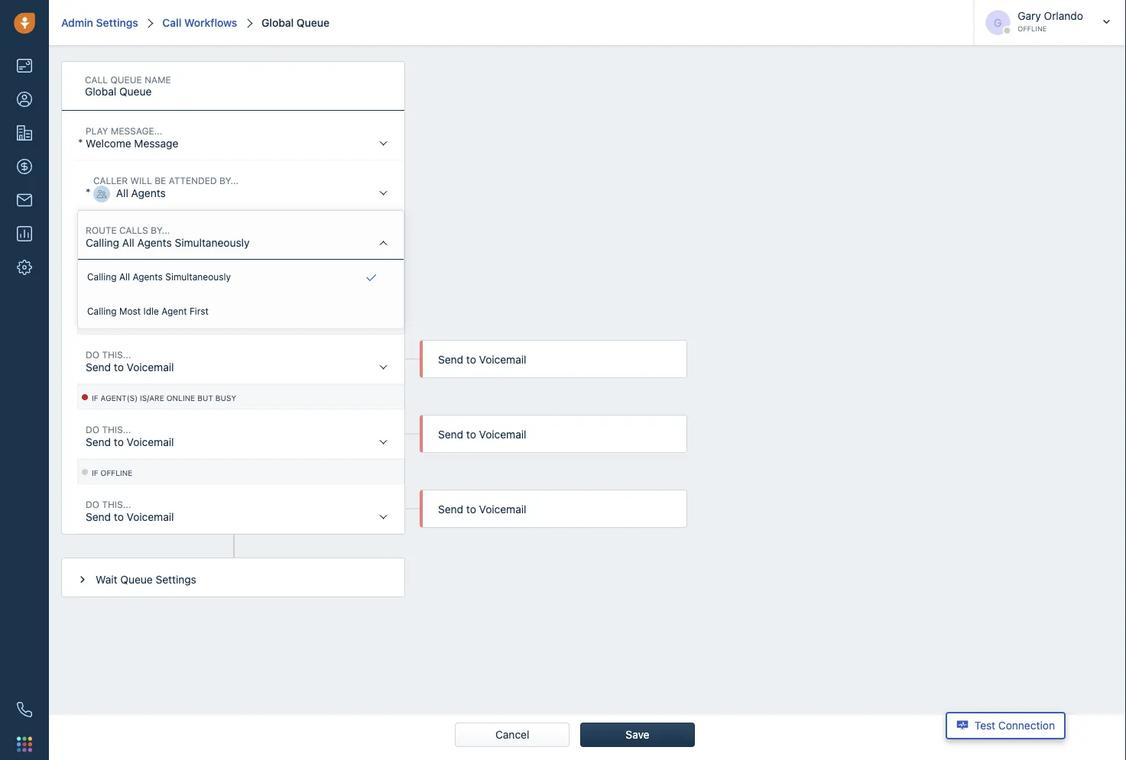 Task type: locate. For each thing, give the bounding box(es) containing it.
online down agent
[[166, 319, 195, 328]]

connection
[[998, 720, 1055, 732]]

0 horizontal spatial queue
[[120, 573, 153, 586]]

1 horizontal spatial *
[[86, 186, 91, 199]]

admin settings
[[61, 16, 138, 29]]

freshworks switcher image
[[17, 737, 32, 752]]

settings right admin
[[96, 16, 138, 29]]

agent(s) down most
[[101, 319, 138, 328]]

call workflows link
[[160, 16, 237, 29]]

2 if from the top
[[92, 394, 98, 403]]

all inside 'button'
[[116, 187, 128, 199]]

1 vertical spatial if
[[92, 394, 98, 403]]

option inside list box
[[81, 263, 401, 294]]

group image
[[93, 186, 110, 202]]

3 send to voicemail button from the top
[[78, 485, 404, 534]]

2 but from the top
[[197, 394, 213, 403]]

but for not
[[197, 319, 213, 328]]

1 vertical spatial settings
[[156, 573, 196, 586]]

1 vertical spatial simultaneously
[[165, 272, 231, 282]]

welcome message button
[[78, 112, 404, 161]]

0 vertical spatial agent(s)
[[101, 319, 138, 328]]

gary
[[1018, 10, 1041, 22]]

2 vertical spatial agents
[[133, 272, 163, 282]]

queue right wait
[[120, 573, 153, 586]]

2 online from the top
[[166, 394, 195, 403]]

2 is/are from the top
[[140, 394, 164, 403]]

call
[[162, 16, 181, 29]]

settings right wait
[[156, 573, 196, 586]]

is/are down idle
[[140, 319, 164, 328]]

cancel
[[495, 729, 529, 742]]

0 vertical spatial is/are
[[140, 319, 164, 328]]

send to voicemail button
[[78, 336, 404, 385], [78, 411, 404, 459], [78, 485, 404, 534]]

all right group icon
[[116, 187, 128, 199]]

1 vertical spatial calling all agents simultaneously
[[87, 272, 231, 282]]

calling down group icon
[[86, 236, 119, 249]]

all agents
[[116, 187, 166, 199]]

calling all agents simultaneously down all agents
[[86, 236, 250, 249]]

1 but from the top
[[197, 319, 213, 328]]

0 vertical spatial simultaneously
[[175, 236, 250, 249]]

admin settings link
[[61, 16, 138, 29]]

queue right global
[[297, 16, 330, 29]]

agent(s) for if agent(s) is/are online but not answering
[[101, 319, 138, 328]]

1 online from the top
[[166, 319, 195, 328]]

most
[[119, 306, 141, 316]]

all
[[116, 187, 128, 199], [122, 236, 134, 249], [119, 272, 130, 282]]

* left group icon
[[86, 186, 91, 199]]

1 is/are from the top
[[140, 319, 164, 328]]

settings
[[96, 16, 138, 29], [156, 573, 196, 586]]

agents inside 'button'
[[131, 187, 166, 199]]

agents down all agents
[[137, 236, 172, 249]]

0 vertical spatial queue
[[297, 16, 330, 29]]

send
[[438, 354, 463, 366], [86, 361, 111, 373], [438, 428, 463, 441], [86, 436, 111, 448], [438, 503, 463, 516], [86, 511, 111, 523]]

welcome
[[86, 137, 131, 149]]

gary orlando offline
[[1018, 10, 1083, 33]]

0 vertical spatial all
[[116, 187, 128, 199]]

phone element
[[9, 695, 40, 725]]

option
[[81, 263, 401, 294]]

list box
[[78, 260, 404, 328]]

save
[[626, 729, 649, 742]]

calling all agents simultaneously up idle
[[87, 272, 231, 282]]

2 agent(s) from the top
[[101, 394, 138, 403]]

but
[[197, 319, 213, 328], [197, 394, 213, 403]]

0 vertical spatial if
[[92, 319, 98, 328]]

agents
[[131, 187, 166, 199], [137, 236, 172, 249], [133, 272, 163, 282]]

*
[[78, 136, 83, 149], [86, 186, 91, 199]]

all down all agents
[[122, 236, 134, 249]]

1 vertical spatial agents
[[137, 236, 172, 249]]

is/are for if agent(s) is/are online but not answering
[[140, 319, 164, 328]]

1 vertical spatial online
[[166, 394, 195, 403]]

offline
[[1018, 25, 1047, 33]]

agents up calling most idle agent first at the left top of the page
[[133, 272, 163, 282]]

1 vertical spatial *
[[86, 186, 91, 199]]

0 vertical spatial but
[[197, 319, 213, 328]]

1 horizontal spatial queue
[[297, 16, 330, 29]]

1 vertical spatial send to voicemail button
[[78, 411, 404, 459]]

1 vertical spatial calling
[[87, 272, 117, 282]]

0 horizontal spatial settings
[[96, 16, 138, 29]]

online
[[166, 319, 195, 328], [166, 394, 195, 403]]

option containing calling
[[81, 263, 401, 294]]

all up most
[[119, 272, 130, 282]]

1 vertical spatial agent(s)
[[101, 394, 138, 403]]

but left busy
[[197, 394, 213, 403]]

tick image
[[366, 269, 376, 288]]

queue for global
[[297, 16, 330, 29]]

agent(s)
[[101, 319, 138, 328], [101, 394, 138, 403]]

1 vertical spatial is/are
[[140, 394, 164, 403]]

2 vertical spatial send to voicemail button
[[78, 485, 404, 534]]

0 horizontal spatial *
[[78, 136, 83, 149]]

send to voicemail
[[438, 354, 526, 366], [86, 361, 174, 373], [438, 428, 526, 441], [86, 436, 174, 448], [438, 503, 526, 516], [86, 511, 174, 523]]

voicemail
[[479, 354, 526, 366], [127, 361, 174, 373], [479, 428, 526, 441], [127, 436, 174, 448], [479, 503, 526, 516], [127, 511, 174, 523]]

* left welcome
[[78, 136, 83, 149]]

2 vertical spatial if
[[92, 469, 98, 478]]

global
[[261, 16, 294, 29]]

g
[[994, 16, 1002, 29]]

is/are
[[140, 319, 164, 328], [140, 394, 164, 403]]

* for all agents 'button' at the top left of page
[[86, 186, 91, 199]]

to
[[466, 354, 476, 366], [114, 361, 124, 373], [466, 428, 476, 441], [114, 436, 124, 448], [466, 503, 476, 516], [114, 511, 124, 523]]

simultaneously up first
[[165, 272, 231, 282]]

queue for wait
[[120, 573, 153, 586]]

1 vertical spatial but
[[197, 394, 213, 403]]

if agent(s)  is/are online but busy
[[92, 394, 236, 403]]

agent(s) up offline on the left of the page
[[101, 394, 138, 403]]

queue
[[297, 16, 330, 29], [120, 573, 153, 586]]

simultaneously
[[175, 236, 250, 249], [165, 272, 231, 282]]

welcome message
[[86, 137, 178, 149]]

but down first
[[197, 319, 213, 328]]

1 if from the top
[[92, 319, 98, 328]]

1 vertical spatial queue
[[120, 573, 153, 586]]

is/are left busy
[[140, 394, 164, 403]]

1 agent(s) from the top
[[101, 319, 138, 328]]

not
[[215, 319, 232, 328]]

calling all agents simultaneously
[[86, 236, 250, 249], [87, 272, 231, 282]]

1 horizontal spatial settings
[[156, 573, 196, 586]]

agent(s) for if agent(s)  is/are online but busy
[[101, 394, 138, 403]]

0 vertical spatial *
[[78, 136, 83, 149]]

0 vertical spatial online
[[166, 319, 195, 328]]

calling up calling most idle agent first at the left top of the page
[[87, 272, 117, 282]]

if
[[92, 319, 98, 328], [92, 394, 98, 403], [92, 469, 98, 478]]

0 vertical spatial agents
[[131, 187, 166, 199]]

if for if agent(s) is/are online but not answering
[[92, 319, 98, 328]]

simultaneously down all agents 'button' at the top left of page
[[175, 236, 250, 249]]

online left busy
[[166, 394, 195, 403]]

agents right group icon
[[131, 187, 166, 199]]

calling left most
[[87, 306, 117, 316]]

2 vertical spatial all
[[119, 272, 130, 282]]

calling
[[86, 236, 119, 249], [87, 272, 117, 282], [87, 306, 117, 316]]

0 vertical spatial send to voicemail button
[[78, 336, 404, 385]]

None field
[[77, 73, 342, 109], [77, 272, 404, 309], [77, 73, 342, 109], [77, 272, 404, 309]]



Task type: describe. For each thing, give the bounding box(es) containing it.
agent
[[162, 306, 187, 316]]

cancel link
[[486, 724, 538, 747]]

if for if agent(s)  is/are online but busy
[[92, 394, 98, 403]]

workflows
[[184, 16, 237, 29]]

0 vertical spatial settings
[[96, 16, 138, 29]]

test connection
[[975, 720, 1055, 732]]

list box containing calling
[[78, 260, 404, 328]]

orlando
[[1044, 10, 1083, 22]]

0 vertical spatial calling
[[86, 236, 119, 249]]

if agent(s) is/are online but not answering
[[92, 319, 281, 328]]

phone image
[[17, 703, 32, 718]]

admin
[[61, 16, 93, 29]]

global queue
[[261, 16, 330, 29]]

1 vertical spatial all
[[122, 236, 134, 249]]

* for welcome message button at the left of the page
[[78, 136, 83, 149]]

3 if from the top
[[92, 469, 98, 478]]

but for busy
[[197, 394, 213, 403]]

first
[[190, 306, 209, 316]]

calling all agents simultaneously inside option
[[87, 272, 231, 282]]

1 send to voicemail button from the top
[[78, 336, 404, 385]]

message
[[134, 137, 178, 149]]

test
[[975, 720, 995, 732]]

busy
[[215, 394, 236, 403]]

wait
[[96, 573, 117, 586]]

idle
[[143, 306, 159, 316]]

2 vertical spatial calling
[[87, 306, 117, 316]]

agents inside list box
[[133, 272, 163, 282]]

all agents button
[[86, 161, 404, 210]]

calling most idle agent first
[[87, 306, 209, 316]]

0 vertical spatial calling all agents simultaneously
[[86, 236, 250, 249]]

call workflows
[[162, 16, 237, 29]]

is/are for if agent(s)  is/are online but busy
[[140, 394, 164, 403]]

2 send to voicemail button from the top
[[78, 411, 404, 459]]

online for busy
[[166, 394, 195, 403]]

offline
[[101, 469, 132, 478]]

wait queue settings
[[96, 573, 196, 586]]

all inside list box
[[119, 272, 130, 282]]

online for not
[[166, 319, 195, 328]]

answering
[[234, 319, 281, 328]]

if offline
[[92, 469, 132, 478]]



Task type: vqa. For each thing, say whether or not it's contained in the screenshot.
Calling to the bottom
yes



